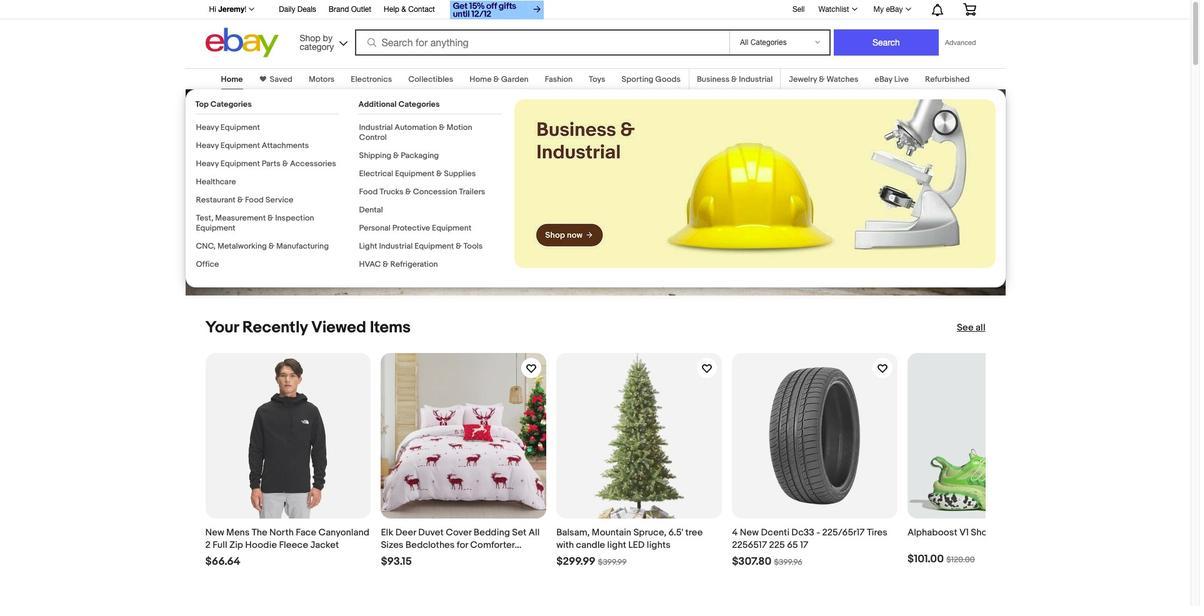 Task type: describe. For each thing, give the bounding box(es) containing it.
ebay live link
[[875, 74, 909, 84]]

parts
[[262, 159, 281, 169]]

Search for anything text field
[[357, 31, 727, 54]]

for
[[457, 539, 468, 551]]

balsam,
[[557, 527, 590, 539]]

$93.15 text field
[[381, 556, 412, 569]]

food inside top categories 'element'
[[245, 195, 264, 205]]

previous price $399.96 text field
[[774, 558, 803, 568]]

canyonland
[[319, 527, 369, 539]]

heavy for heavy equipment attachments
[[196, 141, 219, 151]]

candle
[[576, 539, 605, 551]]

business & industrial link
[[697, 74, 773, 84]]

daily
[[279, 5, 295, 14]]

your
[[270, 128, 318, 157]]

2256517
[[732, 539, 767, 551]]

$299.99 text field
[[557, 556, 596, 569]]

equipment down personal protective equipment link
[[415, 241, 454, 251]]

hi jeremy !
[[209, 4, 247, 14]]

none submit inside shop by category banner
[[834, 29, 939, 56]]

$307.80 text field
[[732, 556, 772, 569]]

heavy equipment attachments
[[196, 141, 309, 151]]

equipment inside test, measurement & inspection equipment
[[196, 223, 235, 233]]

automation
[[395, 123, 437, 133]]

$93.15
[[381, 556, 412, 568]]

your
[[205, 318, 239, 338]]

recently
[[242, 318, 308, 338]]

equipment up the heavy equipment attachments
[[221, 123, 260, 133]]

home & garden
[[470, 74, 529, 84]]

heavy equipment link
[[196, 123, 260, 133]]

metalworking
[[218, 241, 267, 251]]

tools
[[464, 241, 483, 251]]

shop inside shop by category
[[300, 33, 321, 43]]

$299.99
[[557, 556, 596, 568]]

light industrial equipment & tools link
[[359, 241, 483, 251]]

sizes
[[381, 539, 404, 551]]

65
[[787, 539, 798, 551]]

categories for additional categories
[[399, 99, 440, 109]]

& up "concession"
[[436, 169, 442, 179]]

heavy for heavy equipment parts & accessories
[[196, 159, 219, 169]]

hoodie
[[245, 539, 277, 551]]

all
[[529, 527, 540, 539]]

collectibles link
[[408, 74, 453, 84]]

dental link
[[359, 205, 383, 215]]

top categories element
[[195, 99, 339, 278]]

light
[[359, 241, 377, 251]]

service
[[266, 195, 294, 205]]

shipping & packaging
[[359, 151, 439, 161]]

fashion
[[545, 74, 573, 84]]

& up measurement
[[237, 195, 243, 205]]

equipment down heavy equipment
[[221, 141, 260, 151]]

& left garden at the left of page
[[494, 74, 499, 84]]

& inside help & contact link
[[402, 5, 406, 14]]

business & industrial - shop now image
[[514, 99, 996, 268]]

outlet
[[351, 5, 371, 14]]

2 and from the left
[[328, 163, 347, 177]]

& right parts
[[282, 159, 288, 169]]

light
[[607, 539, 626, 551]]

sell link
[[787, 5, 811, 14]]

accessories
[[200, 177, 263, 190]]

equipment down packaging
[[395, 169, 435, 179]]

refrigeration
[[390, 259, 438, 269]]

$66.64 text field
[[205, 556, 240, 569]]

sell
[[793, 5, 805, 14]]

up to 10% off to boost your ride shop atv and utv parts and accessories from select sellers.
[[200, 99, 374, 190]]

restaurant
[[196, 195, 236, 205]]

& right "trucks"
[[405, 187, 411, 197]]

off
[[316, 99, 346, 128]]

shop by category button
[[294, 28, 350, 55]]

get an extra 15% off image
[[450, 1, 544, 19]]

atv
[[229, 163, 250, 177]]

$307.80
[[732, 556, 772, 568]]

garden
[[501, 74, 529, 84]]

comforter
[[470, 539, 515, 551]]

v1
[[960, 527, 969, 539]]

electrical equipment & supplies
[[359, 169, 476, 179]]

& right hvac
[[383, 259, 389, 269]]

parts
[[298, 163, 325, 177]]

additional categories
[[359, 99, 440, 109]]

heavy equipment attachments link
[[196, 141, 309, 151]]

up
[[200, 99, 231, 128]]

viewed
[[311, 318, 366, 338]]

equipment up the accessories
[[221, 159, 260, 169]]

2
[[205, 539, 211, 551]]

the
[[252, 527, 267, 539]]

jewelry
[[789, 74, 817, 84]]

225
[[769, 539, 785, 551]]

3d
[[427, 552, 439, 564]]

test,
[[196, 213, 213, 223]]

watchlist
[[819, 5, 849, 14]]

shop by category
[[300, 33, 334, 52]]

refurbished link
[[925, 74, 970, 84]]

cnc, metalworking & manufacturing link
[[196, 241, 329, 251]]

electrical
[[359, 169, 393, 179]]

collectibles
[[408, 74, 453, 84]]

toys link
[[589, 74, 606, 84]]

see
[[957, 322, 974, 334]]

duvet
[[418, 527, 444, 539]]

additional
[[359, 99, 397, 109]]

jeremy
[[218, 4, 245, 14]]

hvac
[[359, 259, 381, 269]]

fleece
[[279, 539, 308, 551]]

cover
[[446, 527, 472, 539]]

-
[[817, 527, 820, 539]]

!
[[245, 5, 247, 14]]

shop by category banner
[[202, 0, 986, 61]]

new inside new mens the north face canyonland 2 full zip hoodie fleece jacket $66.64
[[205, 527, 224, 539]]

& right "business"
[[732, 74, 737, 84]]

& right shipping
[[393, 151, 399, 161]]



Task type: locate. For each thing, give the bounding box(es) containing it.
industrial automation & motion control
[[359, 123, 472, 143]]

4 new dcenti dc33  - 225/65r17 tires 2256517 225 65 17 $307.80 $399.96
[[732, 527, 888, 568]]

shop inside up to 10% off to boost your ride shop atv and utv parts and accessories from select sellers.
[[200, 163, 227, 177]]

2 vertical spatial heavy
[[196, 159, 219, 169]]

1 horizontal spatial food
[[359, 187, 378, 197]]

control
[[359, 133, 387, 143]]

jewelry & watches
[[789, 74, 859, 84]]

sellers.
[[328, 177, 365, 190]]

shop up healthcare link
[[200, 163, 227, 177]]

gear
[[211, 213, 235, 226]]

previous price $399.99 text field
[[598, 558, 627, 568]]

equipment
[[221, 123, 260, 133], [221, 141, 260, 151], [221, 159, 260, 169], [395, 169, 435, 179], [196, 223, 235, 233], [432, 223, 472, 233], [415, 241, 454, 251]]

sporting goods
[[622, 74, 681, 84]]

$101.00 $120.00
[[908, 553, 975, 566]]

new inside '4 new dcenti dc33  - 225/65r17 tires 2256517 225 65 17 $307.80 $399.96'
[[740, 527, 759, 539]]

2 home from the left
[[470, 74, 492, 84]]

industrial
[[739, 74, 773, 84], [359, 123, 393, 133], [379, 241, 413, 251]]

1 home from the left
[[221, 74, 243, 84]]

categories inside 'element'
[[210, 99, 252, 109]]

heavy down top
[[196, 123, 219, 133]]

spruce,
[[634, 527, 667, 539]]

shipping
[[359, 151, 391, 161]]

ebay inside my ebay link
[[886, 5, 903, 14]]

watches
[[827, 74, 859, 84]]

business & industrial
[[697, 74, 773, 84]]

personal
[[359, 223, 391, 233]]

& inside test, measurement & inspection equipment
[[268, 213, 273, 223]]

mountain
[[592, 527, 631, 539]]

2 categories from the left
[[399, 99, 440, 109]]

north
[[269, 527, 294, 539]]

new up "full"
[[205, 527, 224, 539]]

food inside additional categories element
[[359, 187, 378, 197]]

0 horizontal spatial to
[[236, 99, 259, 128]]

electronics link
[[351, 74, 392, 84]]

0 vertical spatial shop
[[300, 33, 321, 43]]

industrial right "business"
[[739, 74, 773, 84]]

home for home & garden
[[470, 74, 492, 84]]

dcenti
[[761, 527, 790, 539]]

to up control at the top left of page
[[351, 99, 374, 128]]

all
[[976, 322, 986, 334]]

categories up heavy equipment
[[210, 99, 252, 109]]

0 horizontal spatial food
[[245, 195, 264, 205]]

bedclothes
[[406, 539, 455, 551]]

& right jewelry
[[819, 74, 825, 84]]

and up 'sellers.'
[[328, 163, 347, 177]]

$399.96
[[774, 558, 803, 568]]

& left tools
[[456, 241, 462, 251]]

0 horizontal spatial home
[[221, 74, 243, 84]]

2 vertical spatial industrial
[[379, 241, 413, 251]]

1 heavy from the top
[[196, 123, 219, 133]]

tree
[[686, 527, 703, 539]]

1 horizontal spatial categories
[[399, 99, 440, 109]]

sporting goods link
[[622, 74, 681, 84]]

lights
[[647, 539, 671, 551]]

saved
[[270, 74, 293, 84]]

ebay inside the up to 10% off to boost your ride main content
[[875, 74, 893, 84]]

your recently viewed items link
[[205, 318, 411, 338]]

boost
[[200, 128, 265, 157]]

new up "2256517"
[[740, 527, 759, 539]]

1 vertical spatial heavy
[[196, 141, 219, 151]]

1 horizontal spatial shop
[[300, 33, 321, 43]]

0 vertical spatial ebay
[[886, 5, 903, 14]]

1 categories from the left
[[210, 99, 252, 109]]

concession
[[413, 187, 457, 197]]

motors link
[[309, 74, 335, 84]]

heavy for heavy equipment
[[196, 123, 219, 133]]

accessories
[[290, 159, 336, 169]]

1 horizontal spatial to
[[351, 99, 374, 128]]

select
[[293, 177, 325, 190]]

office link
[[196, 259, 219, 269]]

personal protective equipment link
[[359, 223, 472, 233]]

0 vertical spatial heavy
[[196, 123, 219, 133]]

$101.00
[[908, 553, 944, 566]]

$101.00 text field
[[908, 553, 944, 566]]

brand outlet link
[[329, 3, 371, 17]]

food up dental link
[[359, 187, 378, 197]]

with
[[557, 539, 574, 551]]

equipment up cnc,
[[196, 223, 235, 233]]

account navigation
[[202, 0, 986, 21]]

1 horizontal spatial and
[[328, 163, 347, 177]]

food trucks & concession trailers link
[[359, 187, 485, 197]]

& left motion
[[439, 123, 445, 133]]

& right the help
[[402, 5, 406, 14]]

heavy down heavy equipment link
[[196, 141, 219, 151]]

trailers
[[459, 187, 485, 197]]

& inside 'industrial automation & motion control'
[[439, 123, 445, 133]]

home left garden at the left of page
[[470, 74, 492, 84]]

help
[[384, 5, 400, 14]]

shop left by
[[300, 33, 321, 43]]

your shopping cart image
[[963, 3, 977, 16]]

& down service
[[268, 213, 273, 223]]

1 to from the left
[[236, 99, 259, 128]]

home up top categories
[[221, 74, 243, 84]]

3 heavy from the top
[[196, 159, 219, 169]]

alphaboost
[[908, 527, 958, 539]]

1 vertical spatial shop
[[200, 163, 227, 177]]

heavy up healthcare link
[[196, 159, 219, 169]]

ebay live
[[875, 74, 909, 84]]

categories up automation
[[399, 99, 440, 109]]

see all link
[[957, 322, 986, 334]]

previous price $120.00 text field
[[947, 555, 975, 565]]

to right up
[[236, 99, 259, 128]]

motors
[[309, 74, 335, 84]]

fashion link
[[545, 74, 573, 84]]

deer
[[396, 527, 416, 539]]

contact
[[408, 5, 435, 14]]

category
[[300, 42, 334, 52]]

2 new from the left
[[740, 527, 759, 539]]

daily deals link
[[279, 3, 316, 17]]

live
[[895, 74, 909, 84]]

led
[[629, 539, 645, 551]]

home for home
[[221, 74, 243, 84]]

heavy equipment parts & accessories
[[196, 159, 336, 169]]

0 vertical spatial industrial
[[739, 74, 773, 84]]

4
[[732, 527, 738, 539]]

top
[[195, 99, 209, 109]]

jacket
[[310, 539, 339, 551]]

up to 10% off to boost your ride main content
[[0, 61, 1200, 606]]

1 new from the left
[[205, 527, 224, 539]]

face
[[296, 527, 316, 539]]

1 vertical spatial ebay
[[875, 74, 893, 84]]

1 horizontal spatial new
[[740, 527, 759, 539]]

healthcare
[[196, 177, 236, 187]]

industrial inside 'industrial automation & motion control'
[[359, 123, 393, 133]]

full
[[213, 539, 227, 551]]

0 horizontal spatial shop
[[200, 163, 227, 177]]

additional categories element
[[359, 99, 502, 278]]

industrial automation & motion control link
[[359, 123, 472, 143]]

items
[[370, 318, 411, 338]]

categories for top categories
[[210, 99, 252, 109]]

1 and from the left
[[252, 163, 272, 177]]

0 horizontal spatial categories
[[210, 99, 252, 109]]

None submit
[[834, 29, 939, 56]]

zip
[[229, 539, 243, 551]]

light industrial equipment & tools
[[359, 241, 483, 251]]

mens
[[226, 527, 250, 539]]

2 heavy from the top
[[196, 141, 219, 151]]

industrial up hvac & refrigeration link
[[379, 241, 413, 251]]

ebay left live at the top of the page
[[875, 74, 893, 84]]

&
[[402, 5, 406, 14], [494, 74, 499, 84], [732, 74, 737, 84], [819, 74, 825, 84], [439, 123, 445, 133], [393, 151, 399, 161], [282, 159, 288, 169], [436, 169, 442, 179], [405, 187, 411, 197], [237, 195, 243, 205], [268, 213, 273, 223], [269, 241, 275, 251], [456, 241, 462, 251], [383, 259, 389, 269]]

equipment up tools
[[432, 223, 472, 233]]

food up up
[[245, 195, 264, 205]]

2 to from the left
[[351, 99, 374, 128]]

1 vertical spatial industrial
[[359, 123, 393, 133]]

0 horizontal spatial new
[[205, 527, 224, 539]]

protective
[[393, 223, 430, 233]]

my
[[874, 5, 884, 14]]

hi
[[209, 5, 216, 14]]

and up from
[[252, 163, 272, 177]]

$66.64
[[205, 556, 240, 568]]

heavy equipment
[[196, 123, 260, 133]]

utv
[[274, 163, 296, 177]]

industrial down additional
[[359, 123, 393, 133]]

home & garden link
[[470, 74, 529, 84]]

my ebay
[[874, 5, 903, 14]]

1 horizontal spatial home
[[470, 74, 492, 84]]

personal protective equipment
[[359, 223, 472, 233]]

daily deals
[[279, 5, 316, 14]]

& down test, measurement & inspection equipment
[[269, 241, 275, 251]]

0 horizontal spatial and
[[252, 163, 272, 177]]

hvac & refrigeration
[[359, 259, 438, 269]]

ebay right my
[[886, 5, 903, 14]]



Task type: vqa. For each thing, say whether or not it's contained in the screenshot.
the middle IT
no



